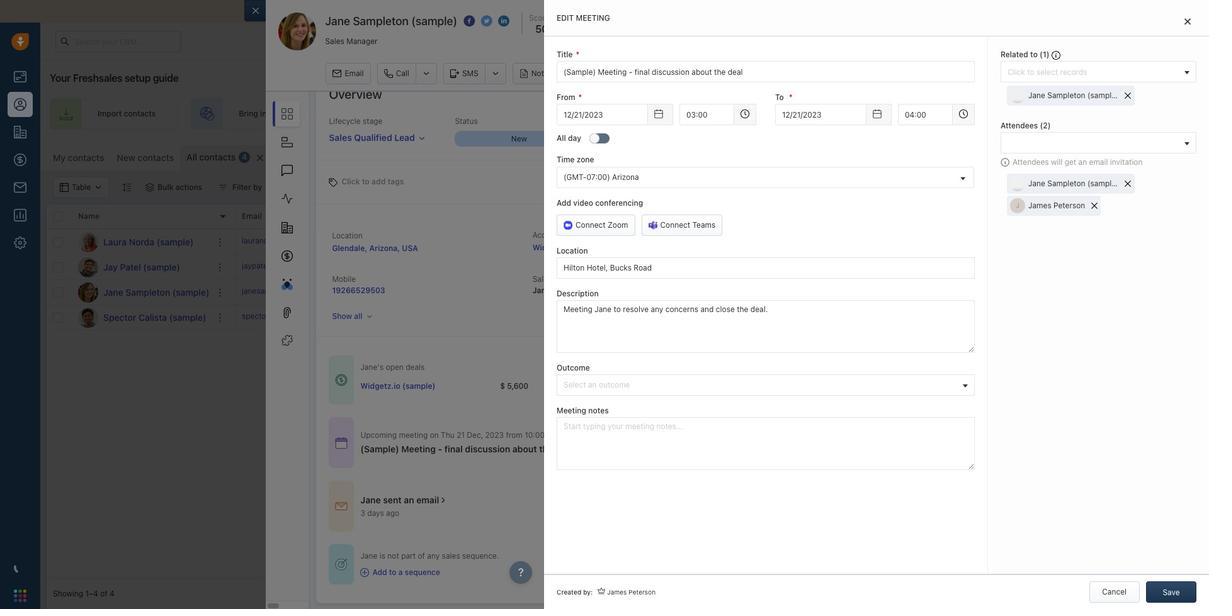 Task type: describe. For each thing, give the bounding box(es) containing it.
contacts right my
[[68, 152, 104, 163]]

my contacts
[[53, 152, 104, 163]]

press space to select this row. row containing 37
[[236, 230, 1203, 255]]

jane right with
[[1053, 241, 1070, 250]]

2 horizontal spatial an
[[1079, 158, 1088, 167]]

created for created at
[[733, 275, 762, 284]]

sales inside sales owner james peterson
[[533, 275, 552, 284]]

your trial ends in 21 days
[[865, 37, 948, 45]]

(sample) up jane sampleton (sample) link
[[143, 262, 180, 272]]

sales for sales qualified lead
[[329, 132, 352, 143]]

Start typing your meeting notes... text field
[[557, 418, 975, 471]]

notes
[[589, 406, 609, 416]]

james inside sales owner james peterson
[[533, 286, 557, 296]]

description
[[557, 289, 599, 299]]

0 horizontal spatial of
[[100, 590, 107, 599]]

sales inside set up your sales pipeline link
[[927, 109, 946, 119]]

lifecycle
[[329, 117, 361, 126]]

new contacts
[[117, 152, 174, 163]]

sms
[[462, 69, 479, 78]]

plans
[[1001, 36, 1021, 46]]

sales for sales activities
[[690, 69, 709, 78]]

container_wx8msf4aqz5i3rn1 image left is
[[335, 559, 348, 571]]

container_wx8msf4aqz5i3rn1 image inside add to a sequence link
[[361, 569, 369, 578]]

j image
[[78, 257, 98, 278]]

call
[[396, 69, 409, 78]]

3
[[361, 509, 365, 519]]

3684945781
[[336, 312, 383, 321]]

jane sampleton (sample) up 'add deal' at right top
[[1029, 91, 1119, 100]]

add for add to a sequence
[[373, 569, 387, 578]]

4 inside all contacts 4
[[242, 153, 247, 162]]

email inside 'tab panel'
[[1090, 158, 1109, 167]]

1 horizontal spatial email
[[588, 6, 610, 16]]

-- text field for to
[[776, 104, 867, 126]]

showing
[[53, 590, 83, 599]]

janesampleton@gmail.com 3684932360
[[242, 287, 384, 296]]

meeting for edit meeting
[[576, 13, 610, 23]]

created for created by:
[[557, 589, 582, 597]]

connect for connect your mailbox to improve deliverability and enable 2-way sync of email conversations.
[[284, 6, 320, 16]]

press space to select this row. row containing 18
[[236, 255, 1203, 280]]

name row
[[47, 205, 236, 230]]

customize for customize overview
[[1103, 89, 1141, 99]]

2 team from the left
[[616, 109, 635, 119]]

call link
[[377, 63, 416, 84]]

(sample) left facebook circled 'image' at the top
[[412, 14, 458, 28]]

james right by:
[[608, 589, 627, 597]]

score for score
[[525, 212, 547, 221]]

note button
[[513, 63, 556, 84]]

score for score 50
[[529, 13, 550, 23]]

sales inside overview dialog
[[442, 552, 460, 561]]

connect zoom
[[576, 220, 628, 230]]

created by:
[[557, 589, 593, 597]]

up
[[898, 109, 907, 119]]

requirements
[[1124, 241, 1171, 250]]

show
[[332, 312, 352, 321]]

all for day
[[557, 134, 566, 143]]

import contacts button
[[1027, 146, 1108, 167]]

dialog containing edit meeting
[[544, 0, 1210, 610]]

way
[[537, 6, 553, 16]]

email inside overview dialog
[[417, 495, 439, 506]]

3 days ago
[[361, 509, 400, 519]]

spector
[[103, 312, 136, 323]]

bulk actions button
[[138, 177, 210, 198]]

sales owner
[[714, 212, 759, 221]]

contacts inside button
[[1070, 151, 1102, 161]]

tab panel containing edit meeting
[[544, 0, 1210, 610]]

click to add tags
[[342, 177, 404, 186]]

deals
[[406, 363, 425, 372]]

sms button
[[444, 63, 485, 84]]

owner for sales owner james peterson
[[554, 275, 576, 284]]

bulk
[[158, 183, 174, 192]]

meeting for meeting notes
[[557, 406, 587, 416]]

jane inside jane sampleton (sample) link
[[103, 287, 123, 298]]

freshsales
[[73, 72, 122, 84]]

+ for 37
[[620, 237, 625, 247]]

row group containing 37
[[236, 230, 1203, 331]]

new link
[[455, 131, 576, 147]]

1 vertical spatial email
[[242, 212, 262, 221]]

(sample) inside account widgetz.io (sample)
[[575, 243, 608, 253]]

container_wx8msf4aqz5i3rn1 image inside filter by button
[[219, 183, 228, 192]]

from
[[506, 431, 523, 441]]

days inside overview dialog
[[368, 509, 384, 519]]

jane up sales manager
[[325, 14, 350, 28]]

Location text field
[[557, 258, 975, 279]]

any
[[427, 552, 440, 561]]

new for new
[[511, 134, 528, 144]]

contacts down setup
[[124, 109, 156, 119]]

contacts up bulk
[[138, 152, 174, 163]]

21 for upcoming meeting on thu 21 dec, 2023 from 10:00 to 11:00 (sample) meeting - final discussion about the deal
[[457, 431, 465, 441]]

3 + from the top
[[620, 313, 625, 323]]

select an outcome button
[[557, 375, 975, 396]]

leads inside "link"
[[299, 109, 319, 119]]

attendees ( 2 )
[[1001, 121, 1051, 131]]

sampleton down get
[[1048, 179, 1086, 189]]

not
[[388, 552, 399, 561]]

task button
[[562, 63, 604, 84]]

1 horizontal spatial in
[[915, 37, 921, 45]]

laura norda (sample) link
[[103, 236, 194, 249]]

new for new contacts
[[117, 152, 135, 163]]

0 vertical spatial the
[[1111, 241, 1122, 250]]

add for lauranordasample@gmail.com
[[656, 237, 669, 247]]

route leads to your team link
[[496, 98, 657, 130]]

0 vertical spatial of
[[577, 6, 586, 16]]

import contacts for import contacts button in the right top of the page
[[1044, 151, 1102, 161]]

score 50
[[529, 13, 550, 35]]

row inside overview dialog
[[361, 374, 918, 400]]

add to a sequence link
[[361, 568, 499, 579]]

1 ( from the top
[[1040, 50, 1043, 59]]

spectorcalista@gmail.com link
[[242, 311, 336, 325]]

with
[[1036, 241, 1051, 250]]

overview dialog
[[245, 0, 1210, 610]]

press space to select this row. row containing jay patel (sample)
[[47, 255, 236, 280]]

invitation
[[1111, 158, 1143, 167]]

sales activities
[[690, 69, 743, 78]]

call button
[[377, 63, 416, 84]]

50 inside score 50
[[536, 23, 548, 35]]

l image
[[78, 232, 98, 252]]

deal inside "upcoming meeting on thu 21 dec, 2023 from 10:00 to 11:00 (sample) meeting - final discussion about the deal"
[[556, 444, 574, 455]]

add video conferencing
[[557, 198, 643, 208]]

connect your mailbox link
[[284, 6, 377, 16]]

(sample) down invitation
[[1088, 179, 1119, 189]]

scheduled
[[941, 241, 979, 250]]

james inside "press space to select this row." row
[[730, 313, 753, 323]]

add deal
[[1060, 109, 1092, 119]]

james peterson right by:
[[608, 589, 656, 597]]

Click to select records search field
[[1005, 66, 1181, 79]]

ends
[[897, 37, 913, 45]]

jane sent an email
[[361, 495, 439, 506]]

peterson down scheduled
[[966, 258, 998, 268]]

janesampleton@gmail.com link
[[242, 286, 337, 299]]

add for jaypatelsample@gmail.com
[[656, 263, 669, 272]]

account
[[533, 231, 562, 240]]

stage
[[363, 117, 383, 126]]

sampleton up 'add deal' at right top
[[1048, 91, 1086, 100]]

james peterson up the scheduled a meeting later with jane to discuss the requirements at the top of page
[[1029, 201, 1086, 211]]

sales for sales manager
[[325, 36, 345, 46]]

+ for 18
[[620, 263, 625, 272]]

connect teams
[[661, 220, 716, 230]]

name
[[78, 212, 100, 221]]

more...
[[304, 153, 329, 163]]

(sample) up spector calista (sample)
[[173, 287, 209, 298]]

about
[[513, 444, 537, 455]]

an inside overview dialog
[[404, 495, 414, 506]]

jane sampleton (sample) inside "press space to select this row." row
[[103, 287, 209, 298]]

import contacts for import contacts link
[[98, 109, 156, 119]]

lauranordasample@gmail.com link
[[242, 236, 349, 249]]

customize overview button
[[1084, 86, 1181, 103]]

all contacts 4
[[187, 152, 247, 163]]

connect for connect teams
[[661, 220, 691, 230]]

contact
[[1169, 151, 1197, 161]]

thu
[[441, 431, 455, 441]]

12 more... button
[[276, 149, 336, 167]]

filter
[[233, 183, 251, 192]]

on
[[430, 431, 439, 441]]

laura
[[103, 237, 127, 247]]

1 vertical spatial 4
[[110, 590, 114, 599]]

import contacts group
[[1027, 146, 1129, 167]]

an inside button
[[588, 381, 597, 390]]

cancel button
[[1090, 582, 1140, 604]]

jane down import contacts button in the right top of the page
[[1029, 179, 1046, 189]]

sampleton inside overview dialog
[[353, 14, 409, 28]]

3684932360 link
[[336, 286, 384, 299]]

customize table
[[953, 151, 1012, 161]]

all for contacts
[[187, 152, 197, 163]]

glendale, arizona, usa link
[[332, 244, 418, 253]]

owner for sales owner
[[737, 212, 759, 221]]

add for add contact
[[1153, 151, 1167, 161]]

peterson down at
[[755, 313, 786, 323]]

(sample) right calista
[[169, 312, 206, 323]]

james peterson inside "press space to select this row." row
[[730, 313, 786, 323]]

(sample) down click to select records search field
[[1088, 91, 1119, 100]]

location for location glendale, arizona, usa
[[332, 231, 363, 241]]

3 + click to add from the top
[[620, 313, 669, 323]]

1 horizontal spatial days
[[932, 37, 948, 45]]

j image
[[78, 283, 98, 303]]

jaypatelsample@gmail.com
[[242, 261, 339, 271]]

jane sampleton (sample) inside overview dialog
[[325, 14, 458, 28]]

create sales sequence link
[[670, 98, 823, 130]]

glendale,
[[332, 244, 367, 253]]

connect your mailbox to improve deliverability and enable 2-way sync of email conversations.
[[284, 6, 674, 16]]

video
[[574, 198, 593, 208]]

twitter circled image
[[481, 15, 492, 28]]

widgetz.io (sample)
[[361, 382, 436, 391]]

save
[[1163, 588, 1180, 598]]

overview
[[1143, 89, 1174, 99]]

spectorcalista@gmail.com
[[242, 312, 336, 321]]

add for add video conferencing
[[557, 198, 572, 208]]

close image
[[1185, 18, 1191, 25]]

cancel
[[1103, 588, 1127, 597]]

actions
[[176, 183, 202, 192]]



Task type: locate. For each thing, give the bounding box(es) containing it.
import inside import contacts link
[[98, 109, 122, 119]]

spector calista (sample)
[[103, 312, 206, 323]]

james
[[1029, 201, 1052, 211], [941, 258, 964, 268], [533, 286, 557, 296], [730, 313, 753, 323], [608, 589, 627, 597]]

jane left is
[[361, 552, 378, 561]]

a right scheduled
[[981, 241, 985, 250]]

sales left pipeline
[[927, 109, 946, 119]]

james down the 18 at the top left
[[533, 286, 557, 296]]

0 vertical spatial score
[[529, 13, 550, 23]]

0 horizontal spatial email
[[242, 212, 262, 221]]

to inside "upcoming meeting on thu 21 dec, 2023 from 10:00 to 11:00 (sample) meeting - final discussion about the deal"
[[547, 431, 554, 441]]

jane up 3
[[361, 495, 381, 506]]

time
[[557, 155, 575, 165]]

connect left mailbox
[[284, 6, 320, 16]]

add inside 'tab panel'
[[557, 198, 572, 208]]

contacts right the will
[[1070, 151, 1102, 161]]

jane sampleton (sample)
[[325, 14, 458, 28], [1029, 91, 1119, 100], [1029, 179, 1119, 189], [103, 287, 209, 298]]

50 inside "press space to select this row." row
[[525, 287, 538, 298]]

peterson up the scheduled a meeting later with jane to discuss the requirements at the top of page
[[1054, 201, 1086, 211]]

2 row group from the left
[[236, 230, 1203, 331]]

calista
[[139, 312, 167, 323]]

row group
[[47, 230, 236, 331], [236, 230, 1203, 331]]

0 vertical spatial import contacts
[[98, 109, 156, 119]]

container_wx8msf4aqz5i3rn1 image inside the bulk actions 'button'
[[146, 183, 155, 192]]

lauranordasample@gmail.com
[[242, 236, 349, 246]]

new down import contacts link
[[117, 152, 135, 163]]

score inside overview dialog
[[529, 13, 550, 23]]

location inside location glendale, arizona, usa
[[332, 231, 363, 241]]

0 vertical spatial widgetz.io
[[533, 243, 573, 253]]

the right discuss
[[1111, 241, 1122, 250]]

mobile 19266529503
[[332, 275, 385, 296]]

-- text field for from
[[557, 104, 648, 126]]

0 vertical spatial all
[[557, 134, 566, 143]]

1 vertical spatial widgetz.io
[[361, 382, 401, 391]]

jane's
[[361, 363, 384, 372]]

created at
[[733, 275, 771, 284]]

0 vertical spatial created
[[733, 275, 762, 284]]

meeting notes
[[557, 406, 609, 416]]

owner down (gmt-07:00) arizona link
[[737, 212, 759, 221]]

1 + from the top
[[620, 237, 625, 247]]

container_wx8msf4aqz5i3rn1 image down -
[[439, 496, 448, 505]]

1 vertical spatial deal
[[556, 444, 574, 455]]

press space to select this row. row containing laura norda (sample)
[[47, 230, 236, 255]]

outcome
[[557, 364, 590, 373]]

1 horizontal spatial all
[[557, 134, 566, 143]]

attendees left the will
[[1013, 158, 1049, 167]]

to
[[377, 6, 386, 16], [1031, 50, 1038, 59], [589, 109, 596, 119], [362, 177, 370, 186], [647, 237, 654, 247], [1072, 241, 1079, 250], [647, 263, 654, 272], [647, 313, 654, 323], [547, 431, 554, 441], [389, 569, 397, 578]]

2 horizontal spatial email
[[1090, 158, 1109, 167]]

sales down lifecycle
[[329, 132, 352, 143]]

50
[[536, 23, 548, 35], [525, 287, 538, 298]]

1 vertical spatial days
[[368, 509, 384, 519]]

meeting inside "button"
[[629, 69, 658, 78]]

2 horizontal spatial meeting
[[987, 241, 1016, 250]]

patel
[[120, 262, 141, 272]]

click for spectorcalista@gmail.com
[[627, 313, 644, 323]]

meeting button
[[610, 63, 665, 84]]

1 vertical spatial an
[[588, 381, 597, 390]]

None text field
[[680, 104, 735, 126], [898, 104, 953, 126], [680, 104, 735, 126], [898, 104, 953, 126]]

0 horizontal spatial location
[[332, 231, 363, 241]]

click for lauranordasample@gmail.com
[[627, 237, 644, 247]]

tab panel
[[544, 0, 1210, 610]]

0 horizontal spatial 4
[[110, 590, 114, 599]]

0 horizontal spatial team
[[442, 109, 461, 119]]

0 vertical spatial 4
[[242, 153, 247, 162]]

2-
[[527, 6, 537, 16]]

12 more...
[[293, 153, 329, 163]]

1 vertical spatial (
[[1041, 121, 1044, 131]]

customize left table
[[953, 151, 992, 161]]

sales left "activities"
[[690, 69, 709, 78]]

attendees for attendees ( 2 )
[[1001, 121, 1038, 131]]

1 row group from the left
[[47, 230, 236, 331]]

deal down "11:00"
[[556, 444, 574, 455]]

discussion
[[465, 444, 510, 455]]

location for location
[[557, 246, 588, 256]]

dialog
[[544, 0, 1210, 610]]

meeting down on
[[402, 444, 436, 455]]

peterson down account widgetz.io (sample)
[[559, 286, 592, 296]]

customize overview
[[1103, 89, 1174, 99]]

(sample)
[[361, 444, 399, 455]]

team down meeting "button"
[[616, 109, 635, 119]]

1 horizontal spatial sequence
[[765, 109, 800, 119]]

2 vertical spatial + click to add
[[620, 313, 669, 323]]

select an outcome
[[564, 381, 630, 390]]

showing 1–4 of 4
[[53, 590, 114, 599]]

cell
[[425, 230, 519, 255], [803, 230, 897, 255], [992, 230, 1203, 255], [425, 255, 519, 280], [992, 255, 1203, 280], [425, 280, 519, 305], [992, 280, 1203, 305], [425, 306, 519, 330], [803, 306, 897, 330], [992, 306, 1203, 330], [640, 374, 779, 399]]

0 vertical spatial an
[[1079, 158, 1088, 167]]

1 horizontal spatial location
[[557, 246, 588, 256]]

connect down "video"
[[576, 220, 606, 230]]

deal down click to select records search field
[[1077, 109, 1092, 119]]

0 horizontal spatial your
[[50, 72, 71, 84]]

21 inside "upcoming meeting on thu 21 dec, 2023 from 10:00 to 11:00 (sample) meeting - final discussion about the deal"
[[457, 431, 465, 441]]

0 horizontal spatial widgetz.io
[[361, 382, 401, 391]]

negotiation link
[[939, 131, 1060, 147]]

1 vertical spatial score
[[525, 212, 547, 221]]

+
[[620, 237, 625, 247], [620, 263, 625, 272], [620, 313, 625, 323]]

bring in website leads link
[[191, 98, 341, 130]]

open
[[386, 363, 404, 372]]

) right related
[[1047, 50, 1050, 59]]

sales
[[744, 109, 763, 119], [927, 109, 946, 119], [442, 552, 460, 561]]

meeting left 'later'
[[987, 241, 1016, 250]]

0 horizontal spatial created
[[557, 589, 582, 597]]

0 horizontal spatial sequence
[[405, 569, 440, 578]]

facebook circled image
[[464, 15, 475, 28]]

jane is not part of any sales sequence.
[[361, 552, 499, 561]]

your
[[865, 37, 880, 45], [50, 72, 71, 84]]

all left day
[[557, 134, 566, 143]]

Start typing the details about the meeting... text field
[[557, 301, 975, 353]]

0 vertical spatial 21
[[923, 37, 930, 45]]

james down scheduled
[[941, 258, 964, 268]]

0 horizontal spatial a
[[399, 569, 403, 578]]

conversations.
[[613, 6, 674, 16]]

press space to select this row. row containing 50
[[236, 280, 1203, 306]]

all inside 'tab panel'
[[557, 134, 566, 143]]

2 ( from the top
[[1041, 121, 1044, 131]]

an right get
[[1079, 158, 1088, 167]]

email left invitation
[[1090, 158, 1109, 167]]

mailbox
[[343, 6, 375, 16]]

(sample) down deals
[[403, 382, 436, 391]]

customize inside overview dialog
[[1103, 89, 1141, 99]]

peterson right by:
[[629, 589, 656, 597]]

2 + click to add from the top
[[620, 263, 669, 272]]

2 vertical spatial meeting
[[399, 431, 428, 441]]

0 horizontal spatial 21
[[457, 431, 465, 441]]

enable
[[497, 6, 525, 16]]

of left any
[[418, 552, 425, 561]]

1 vertical spatial widgetz.io (sample) link
[[361, 381, 436, 392]]

meeting inside "upcoming meeting on thu 21 dec, 2023 from 10:00 to 11:00 (sample) meeting - final discussion about the deal"
[[402, 444, 436, 455]]

sequence inside overview dialog
[[405, 569, 440, 578]]

james up with
[[1029, 201, 1052, 211]]

1 vertical spatial 50
[[525, 287, 538, 298]]

click for jaypatelsample@gmail.com
[[627, 263, 644, 272]]

0 vertical spatial email
[[588, 6, 610, 16]]

score up account
[[525, 212, 547, 221]]

1 team from the left
[[442, 109, 461, 119]]

jane
[[325, 14, 350, 28], [1029, 91, 1046, 100], [1029, 179, 1046, 189], [1053, 241, 1070, 250], [103, 287, 123, 298], [361, 495, 381, 506], [361, 552, 378, 561]]

0 horizontal spatial days
[[368, 509, 384, 519]]

set up your sales pipeline link
[[836, 98, 1000, 130]]

new contacts button
[[110, 146, 180, 171], [117, 152, 174, 163]]

s image
[[78, 308, 98, 328]]

21 for your trial ends in 21 days
[[923, 37, 930, 45]]

the
[[1111, 241, 1122, 250], [539, 444, 553, 455]]

0 vertical spatial widgetz.io (sample) link
[[533, 243, 608, 253]]

0 horizontal spatial sales
[[442, 552, 460, 561]]

by:
[[584, 589, 593, 597]]

2 -- text field from the left
[[776, 104, 867, 126]]

upcoming meeting on thu 21 dec, 2023 from 10:00 to 11:00 (sample) meeting - final discussion about the deal
[[361, 431, 575, 455]]

press space to select this row. row containing spector calista (sample)
[[47, 306, 236, 331]]

1 vertical spatial meeting
[[987, 241, 1016, 250]]

add to a sequence
[[373, 569, 440, 578]]

add inside overview dialog
[[373, 569, 387, 578]]

4 right 1–4
[[110, 590, 114, 599]]

of
[[577, 6, 586, 16], [418, 552, 425, 561], [100, 590, 107, 599]]

1 horizontal spatial created
[[733, 275, 762, 284]]

0 vertical spatial meeting
[[629, 69, 658, 78]]

sequence down jane is not part of any sales sequence.
[[405, 569, 440, 578]]

new left all day
[[511, 134, 528, 144]]

sampleton up manager
[[353, 14, 409, 28]]

all up "actions"
[[187, 152, 197, 163]]

created left at
[[733, 275, 762, 284]]

2 vertical spatial meeting
[[402, 444, 436, 455]]

0 horizontal spatial the
[[539, 444, 553, 455]]

widgetz.io (sample) link down account
[[533, 243, 608, 253]]

sales inside create sales sequence link
[[744, 109, 763, 119]]

1 vertical spatial sequence
[[405, 569, 440, 578]]

add left "video"
[[557, 198, 572, 208]]

invite
[[402, 109, 422, 119]]

(gmt-07:00) arizona
[[564, 172, 639, 182]]

meeting for upcoming meeting on thu 21 dec, 2023 from 10:00 to 11:00 (sample) meeting - final discussion about the deal
[[399, 431, 428, 441]]

sequence down to
[[765, 109, 800, 119]]

import for import contacts link
[[98, 109, 122, 119]]

get
[[1065, 158, 1077, 167]]

2 horizontal spatial of
[[577, 6, 586, 16]]

a down not
[[399, 569, 403, 578]]

12
[[293, 153, 302, 163]]

guide
[[153, 72, 179, 84]]

1 horizontal spatial of
[[418, 552, 425, 561]]

row group containing laura norda (sample)
[[47, 230, 236, 331]]

email down filter by
[[242, 212, 262, 221]]

your for your freshsales setup guide
[[50, 72, 71, 84]]

leads down from
[[567, 109, 587, 119]]

21 right the thu
[[457, 431, 465, 441]]

meeting up "11:00"
[[557, 406, 587, 416]]

your left "freshsales"
[[50, 72, 71, 84]]

add for add deal
[[1060, 109, 1075, 119]]

owner inside sales owner james peterson
[[554, 275, 576, 284]]

Title text field
[[557, 61, 975, 83]]

email right sent
[[417, 495, 439, 506]]

container_wx8msf4aqz5i3rn1 image left bulk
[[146, 183, 155, 192]]

press space to select this row. row containing spectorcalista@gmail.com
[[236, 306, 1203, 331]]

sales down the 18 at the top left
[[533, 275, 552, 284]]

1 vertical spatial owner
[[554, 275, 576, 284]]

final
[[445, 444, 463, 455]]

-- text field
[[557, 104, 648, 126], [776, 104, 867, 126]]

created
[[733, 275, 762, 284], [557, 589, 582, 597]]

deal
[[1077, 109, 1092, 119], [556, 444, 574, 455]]

meeting inside 'tab panel'
[[576, 13, 610, 23]]

sent
[[383, 495, 402, 506]]

peterson inside sales owner james peterson
[[559, 286, 592, 296]]

2 vertical spatial an
[[404, 495, 414, 506]]

row containing widgetz.io (sample)
[[361, 374, 918, 400]]

will
[[1052, 158, 1063, 167]]

1 vertical spatial email
[[1090, 158, 1109, 167]]

4 up filter by
[[242, 153, 247, 162]]

filter by button
[[210, 177, 270, 198]]

2 leads from the left
[[567, 109, 587, 119]]

related to ( 1 )
[[1001, 50, 1052, 59]]

time zone
[[557, 155, 594, 165]]

laura norda (sample)
[[103, 237, 194, 247]]

1 vertical spatial )
[[1048, 121, 1051, 131]]

contacts up filter by button
[[199, 152, 236, 163]]

grid containing 37
[[47, 204, 1203, 580]]

connect for connect zoom
[[576, 220, 606, 230]]

0 vertical spatial days
[[932, 37, 948, 45]]

james peterson down created at
[[730, 313, 786, 323]]

jane sampleton (sample) down get
[[1029, 179, 1119, 189]]

0 vertical spatial new
[[511, 134, 528, 144]]

location up glendale,
[[332, 231, 363, 241]]

your
[[322, 6, 340, 16], [424, 109, 440, 119], [598, 109, 614, 119], [909, 109, 925, 119]]

1 horizontal spatial widgetz.io
[[533, 243, 573, 253]]

created left by:
[[557, 589, 582, 597]]

1 + click to add from the top
[[620, 237, 669, 247]]

outcome
[[599, 381, 630, 390]]

an right sent
[[404, 495, 414, 506]]

1 horizontal spatial sales
[[744, 109, 763, 119]]

0 vertical spatial meeting
[[576, 13, 610, 23]]

widgetz.io inside widgetz.io (sample) link
[[361, 382, 401, 391]]

0 vertical spatial )
[[1047, 50, 1050, 59]]

an right select
[[588, 381, 597, 390]]

1 vertical spatial a
[[399, 569, 403, 578]]

created inside 'tab panel'
[[557, 589, 582, 597]]

1 vertical spatial new
[[117, 152, 135, 163]]

add contact button
[[1136, 146, 1203, 167]]

score up '50' button on the left of the page
[[529, 13, 550, 23]]

1 vertical spatial in
[[260, 109, 267, 119]]

cell inside overview dialog
[[640, 374, 779, 399]]

conferencing
[[596, 198, 643, 208]]

3684932360
[[336, 287, 384, 296]]

add inside overview dialog
[[372, 177, 386, 186]]

sampleton inside "press space to select this row." row
[[126, 287, 170, 298]]

0 horizontal spatial all
[[187, 152, 197, 163]]

email right the sync
[[588, 6, 610, 16]]

+ click to add for 18
[[620, 263, 669, 272]]

container_wx8msf4aqz5i3rn1 image
[[146, 183, 155, 192], [439, 496, 448, 505], [335, 559, 348, 571], [361, 569, 369, 578]]

meeting for meeting
[[629, 69, 658, 78]]

days right the ends
[[932, 37, 948, 45]]

1 vertical spatial of
[[418, 552, 425, 561]]

of inside overview dialog
[[418, 552, 425, 561]]

1 vertical spatial attendees
[[1013, 158, 1049, 167]]

jane sampleton (sample) up spector calista (sample)
[[103, 287, 209, 298]]

meeting inside "upcoming meeting on thu 21 dec, 2023 from 10:00 to 11:00 (sample) meeting - final discussion about the deal"
[[399, 431, 428, 441]]

0 horizontal spatial deal
[[556, 444, 574, 455]]

50 down the 18 at the top left
[[525, 287, 538, 298]]

created inside overview dialog
[[733, 275, 762, 284]]

click inside overview dialog
[[342, 177, 360, 186]]

and
[[479, 6, 495, 16]]

(sample) right norda
[[157, 237, 194, 247]]

website
[[269, 109, 297, 119]]

0 vertical spatial deal
[[1077, 109, 1092, 119]]

deliverability
[[424, 6, 477, 16]]

sales for sales owner
[[714, 212, 735, 221]]

meeting right task
[[629, 69, 658, 78]]

2 horizontal spatial meeting
[[629, 69, 658, 78]]

owner up description
[[554, 275, 576, 284]]

dec,
[[467, 431, 483, 441]]

21 right the ends
[[923, 37, 930, 45]]

of right the sync
[[577, 6, 586, 16]]

2 + from the top
[[620, 263, 625, 272]]

container_wx8msf4aqz5i3rn1 image
[[219, 183, 228, 192], [718, 313, 726, 322], [335, 374, 348, 387], [335, 437, 348, 450], [335, 501, 348, 513]]

your left trial
[[865, 37, 880, 45]]

1 vertical spatial created
[[557, 589, 582, 597]]

1 horizontal spatial email
[[345, 69, 364, 78]]

new inside new link
[[511, 134, 528, 144]]

my
[[53, 152, 66, 163]]

1 horizontal spatial meeting
[[576, 13, 610, 23]]

team right invite
[[442, 109, 461, 119]]

1 horizontal spatial deal
[[1077, 109, 1092, 119]]

days
[[932, 37, 948, 45], [368, 509, 384, 519]]

0 vertical spatial 50
[[536, 23, 548, 35]]

edit meeting
[[557, 13, 610, 23]]

the inside "upcoming meeting on thu 21 dec, 2023 from 10:00 to 11:00 (sample) meeting - final discussion about the deal"
[[539, 444, 553, 455]]

1 vertical spatial 21
[[457, 431, 465, 441]]

email inside button
[[345, 69, 364, 78]]

1 horizontal spatial customize
[[1103, 89, 1141, 99]]

attendees
[[1001, 121, 1038, 131], [1013, 158, 1049, 167]]

0 horizontal spatial customize
[[953, 151, 992, 161]]

1 horizontal spatial new
[[511, 134, 528, 144]]

meeting right edit
[[576, 13, 610, 23]]

1 leads from the left
[[299, 109, 319, 119]]

title
[[557, 50, 573, 59]]

import for import contacts button in the right top of the page
[[1044, 151, 1068, 161]]

1 horizontal spatial meeting
[[557, 406, 587, 416]]

jane up 2
[[1029, 91, 1046, 100]]

freshworks switcher image
[[14, 590, 26, 603]]

filter by
[[233, 183, 262, 192]]

row
[[361, 374, 918, 400]]

leads
[[299, 109, 319, 119], [567, 109, 587, 119]]

spectorcalista@gmail.com 3684945781
[[242, 312, 383, 321]]

email up overview
[[345, 69, 364, 78]]

widgetz.io down jane's
[[361, 382, 401, 391]]

Search your CRM... text field
[[55, 31, 181, 52]]

press space to select this row. row
[[47, 230, 236, 255], [236, 230, 1203, 255], [47, 255, 236, 280], [236, 255, 1203, 280], [47, 280, 236, 306], [236, 280, 1203, 306], [47, 306, 236, 331], [236, 306, 1203, 331]]

all
[[557, 134, 566, 143], [187, 152, 197, 163]]

widgetz.io inside account widgetz.io (sample)
[[533, 243, 573, 253]]

0 vertical spatial your
[[865, 37, 880, 45]]

add
[[372, 177, 386, 186], [656, 237, 669, 247], [656, 263, 669, 272], [656, 313, 669, 323]]

( up import contacts button in the right top of the page
[[1041, 121, 1044, 131]]

0 horizontal spatial new
[[117, 152, 135, 163]]

attendees for attendees will get an email invitation
[[1013, 158, 1049, 167]]

grid
[[47, 204, 1203, 580]]

import inside import contacts button
[[1044, 151, 1068, 161]]

add inside button
[[1153, 151, 1167, 161]]

1 vertical spatial import
[[1044, 151, 1068, 161]]

connect left 'teams'
[[661, 220, 691, 230]]

your for your trial ends in 21 days
[[865, 37, 880, 45]]

1 vertical spatial all
[[187, 152, 197, 163]]

in right the ends
[[915, 37, 921, 45]]

in right bring at the left top of the page
[[260, 109, 267, 119]]

0 horizontal spatial meeting
[[399, 431, 428, 441]]

customize for customize table
[[953, 151, 992, 161]]

)
[[1047, 50, 1050, 59], [1048, 121, 1051, 131]]

( right related
[[1040, 50, 1043, 59]]

location down account
[[557, 246, 588, 256]]

0 horizontal spatial owner
[[554, 275, 576, 284]]

james peterson inside overview dialog
[[941, 258, 998, 268]]

0 horizontal spatial email
[[417, 495, 439, 506]]

0 horizontal spatial meeting
[[402, 444, 436, 455]]

-- text field down to
[[776, 104, 867, 126]]

import contacts link
[[50, 98, 178, 130]]

meeting left on
[[399, 431, 428, 441]]

in inside bring in website leads "link"
[[260, 109, 267, 119]]

team
[[442, 109, 461, 119], [616, 109, 635, 119]]

1 -- text field from the left
[[557, 104, 648, 126]]

sales right any
[[442, 552, 460, 561]]

0 horizontal spatial import
[[98, 109, 122, 119]]

customize down click to select records search field
[[1103, 89, 1141, 99]]

sales left manager
[[325, 36, 345, 46]]

0 vertical spatial +
[[620, 237, 625, 247]]

0 horizontal spatial widgetz.io (sample) link
[[361, 381, 436, 392]]

1 horizontal spatial team
[[616, 109, 635, 119]]

all day
[[557, 134, 581, 143]]

0 vertical spatial email
[[345, 69, 364, 78]]

mobile
[[332, 275, 356, 284]]

+ click to add for 37
[[620, 237, 669, 247]]

part
[[401, 552, 416, 561]]

-- text field up day
[[557, 104, 648, 126]]

sales inside grid
[[714, 212, 735, 221]]

import contacts inside button
[[1044, 151, 1102, 161]]

1 horizontal spatial owner
[[737, 212, 759, 221]]

email image
[[1085, 36, 1094, 47]]

sales right create
[[744, 109, 763, 119]]

linkedin circled image
[[498, 15, 510, 28]]

add for spectorcalista@gmail.com
[[656, 313, 669, 323]]

1 horizontal spatial widgetz.io (sample) link
[[533, 243, 608, 253]]

negotiation
[[980, 134, 1023, 143]]

50 down way
[[536, 23, 548, 35]]

(
[[1040, 50, 1043, 59], [1041, 121, 1044, 131]]

set
[[884, 109, 896, 119]]

customer
[[573, 13, 607, 23]]

1 horizontal spatial 4
[[242, 153, 247, 162]]

1 vertical spatial +
[[620, 263, 625, 272]]

1 horizontal spatial a
[[981, 241, 985, 250]]

0 horizontal spatial import contacts
[[98, 109, 156, 119]]

2 vertical spatial email
[[417, 495, 439, 506]]

customize
[[1103, 89, 1141, 99], [953, 151, 992, 161]]

press space to select this row. row containing jane sampleton (sample)
[[47, 280, 236, 306]]



Task type: vqa. For each thing, say whether or not it's contained in the screenshot.
negotiation
yes



